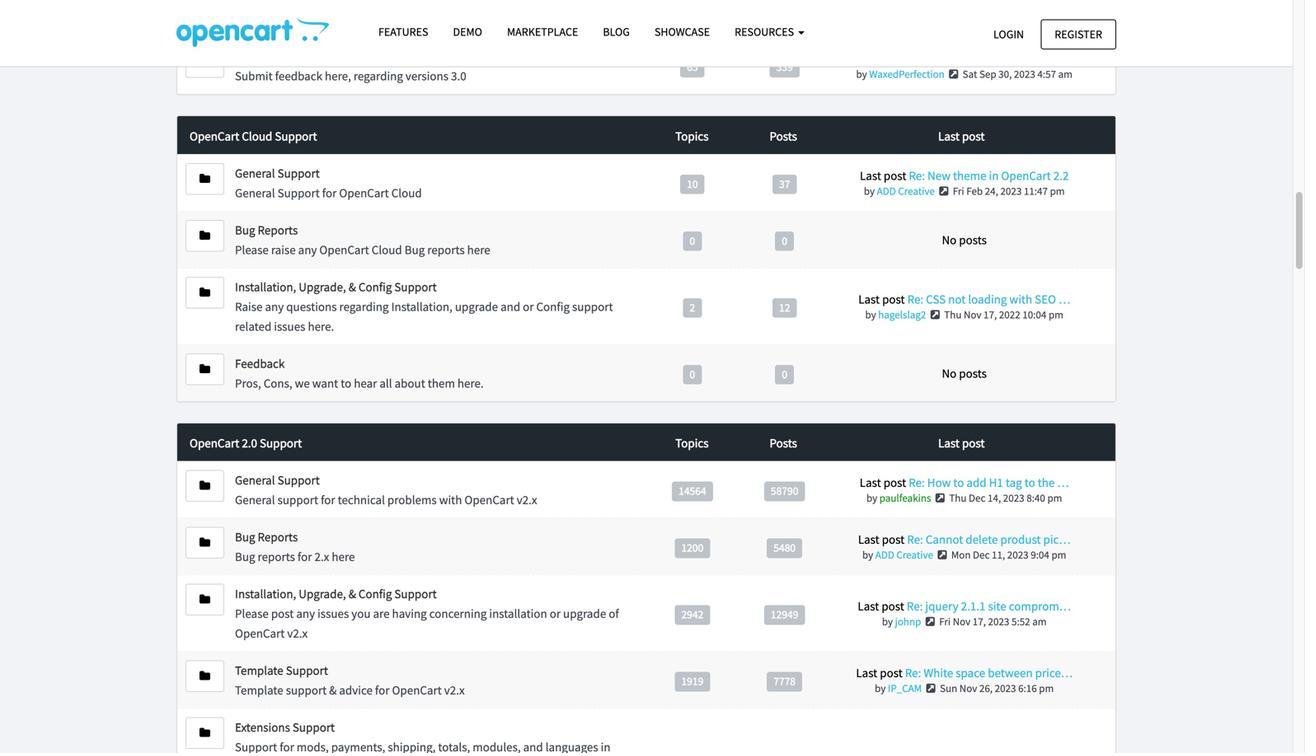Task type: locate. For each thing, give the bounding box(es) containing it.
post inside "installation, upgrade, & config support please post any issues you are having concerning installation or upgrade of opencart v2.x"
[[271, 606, 294, 622]]

1 horizontal spatial am
[[1059, 67, 1073, 81]]

by for last post re: css not loading with seo …
[[866, 308, 876, 322]]

0 vertical spatial any
[[298, 242, 317, 258]]

by add creative down "cannot" on the right
[[863, 549, 934, 562]]

re: left "cannot" on the right
[[907, 532, 924, 548]]

support inside general support general support for technical problems with opencart v2.x
[[278, 493, 318, 508]]

0 horizontal spatial here
[[332, 549, 355, 565]]

with
[[1010, 292, 1033, 307], [439, 493, 462, 508]]

with right problems
[[439, 493, 462, 508]]

1 no from the top
[[942, 232, 957, 248]]

creative down the new
[[898, 184, 935, 198]]

am down comprom…
[[1033, 615, 1047, 629]]

12949
[[771, 608, 799, 622]]

for inside bug reports bug reports for 2.x here
[[298, 549, 312, 565]]

re: new theme in opencart 2.2 link
[[909, 168, 1069, 183]]

issues inside "installation, upgrade, & config support please post any issues you are having concerning installation or upgrade of opencart v2.x"
[[318, 606, 349, 622]]

1 horizontal spatial in
[[989, 168, 999, 183]]

1 vertical spatial reports
[[258, 549, 295, 565]]

reports inside bug reports bug reports for 2.x here
[[258, 549, 295, 565]]

issues down questions
[[274, 319, 306, 334]]

post up by paulfeakins
[[884, 475, 907, 491]]

opencart left the 2.0
[[190, 436, 239, 451]]

1 vertical spatial reports
[[258, 530, 298, 545]]

please up template support link
[[235, 606, 269, 622]]

opencart inside 'link'
[[190, 436, 239, 451]]

2 no posts from the top
[[942, 366, 987, 381]]

2 installation, upgrade, & config support link from the top
[[235, 587, 437, 602]]

johnp link
[[895, 615, 922, 629]]

support inside support for mods, payments, shipping, totals, modules, and languages in opencart v3.x
[[235, 0, 277, 7]]

view the latest post image down "cannot" on the right
[[936, 550, 949, 561]]

view the latest post image for cannot
[[936, 550, 949, 561]]

or
[[523, 299, 534, 315], [550, 606, 561, 622]]

1 vertical spatial here.
[[458, 376, 484, 391]]

and
[[523, 0, 543, 7], [501, 299, 521, 315]]

mon dec 11, 2023 9:04 pm
[[952, 549, 1067, 562]]

add for re: new theme in opencart 2.2
[[877, 184, 896, 198]]

dec down add
[[969, 492, 986, 505]]

re: up waxedperfection
[[911, 51, 927, 67]]

0 vertical spatial reports
[[427, 242, 465, 258]]

support inside template support template support & advice for opencart v2.x
[[286, 683, 327, 699]]

post for white
[[880, 666, 903, 681]]

1 horizontal spatial with
[[1010, 292, 1033, 307]]

dec for to
[[969, 492, 986, 505]]

2 vertical spatial support
[[286, 683, 327, 699]]

register link
[[1041, 19, 1117, 49]]

last up by waxedperfection
[[862, 51, 884, 67]]

modules,
[[473, 0, 521, 7]]

view the latest post image down how
[[934, 493, 947, 504]]

am right 4:57
[[1059, 67, 1073, 81]]

opencart inside general support general support for technical problems with opencart v2.x
[[465, 493, 514, 508]]

fri feb 24, 2023 11:47 pm
[[953, 184, 1065, 198]]

1 vertical spatial with
[[439, 493, 462, 508]]

support inside 'link'
[[260, 436, 302, 451]]

17, for loading
[[984, 308, 997, 322]]

2023 down site
[[988, 615, 1010, 629]]

… right 'seo' at the right top of page
[[1059, 292, 1071, 307]]

here. down questions
[[308, 319, 334, 334]]

character
[[986, 51, 1036, 67]]

pm down "the"
[[1048, 492, 1063, 505]]

2 bug reports link from the top
[[235, 530, 298, 545]]

1 vertical spatial in
[[989, 168, 999, 183]]

0 down 37
[[782, 234, 788, 248]]

2.0
[[242, 436, 257, 451]]

1 vertical spatial nov
[[953, 615, 971, 629]]

1 last post from the top
[[939, 128, 985, 144]]

last post up last post re: how to add h1 tag to the …
[[939, 436, 985, 451]]

price…
[[1036, 666, 1073, 681]]

0 horizontal spatial am
[[1033, 615, 1047, 629]]

pros,
[[235, 376, 261, 391]]

opencart left v3.x
[[235, 11, 285, 27]]

post up add
[[962, 436, 985, 451]]

2 vertical spatial &
[[329, 683, 337, 699]]

by paulfeakins
[[867, 492, 931, 505]]

any inside bug reports please raise any opencart cloud bug reports here
[[298, 242, 317, 258]]

config inside "installation, upgrade, & config support please post any issues you are having concerning installation or upgrade of opencart v2.x"
[[359, 587, 392, 602]]

2 topics from the top
[[676, 436, 709, 451]]

fri for new
[[953, 184, 965, 198]]

in up blog
[[601, 0, 611, 7]]

posts for last post re: new theme in opencart 2.2
[[770, 128, 797, 144]]

2 reports from the top
[[258, 530, 298, 545]]

blog
[[603, 24, 630, 39]]

… up 4:57
[[1055, 51, 1067, 67]]

here inside bug reports bug reports for 2.x here
[[332, 549, 355, 565]]

support for general support general support for technical problems with opencart v2.x
[[278, 493, 318, 508]]

0 horizontal spatial or
[[523, 299, 534, 315]]

regarding
[[354, 68, 403, 84], [339, 299, 389, 315]]

the
[[1038, 475, 1055, 491]]

add down by paulfeakins
[[876, 549, 895, 562]]

view the latest post image
[[929, 310, 942, 320], [934, 493, 947, 504], [936, 550, 949, 561]]

& for regarding
[[349, 279, 356, 295]]

bug reports link up raise
[[235, 222, 298, 238]]

0 vertical spatial dec
[[969, 492, 986, 505]]

blog link
[[591, 17, 642, 46]]

1 please from the top
[[235, 242, 269, 258]]

re: left the new
[[909, 168, 925, 183]]

2 vertical spatial nov
[[960, 682, 978, 696]]

view the latest post image down additional
[[947, 69, 961, 80]]

1 horizontal spatial to
[[954, 475, 964, 491]]

fri down the jquery
[[940, 615, 951, 629]]

2 vertical spatial config
[[359, 587, 392, 602]]

cannot
[[926, 532, 964, 548]]

1 vertical spatial am
[[1033, 615, 1047, 629]]

in inside support for mods, payments, shipping, totals, modules, and languages in opencart v3.x
[[601, 0, 611, 7]]

topics up 14564
[[676, 436, 709, 451]]

1 vertical spatial posts
[[770, 436, 797, 451]]

1 horizontal spatial fri
[[953, 184, 965, 198]]

last
[[862, 51, 884, 67], [939, 128, 960, 144], [860, 168, 882, 183], [859, 292, 880, 307], [939, 436, 960, 451], [860, 475, 881, 491], [858, 532, 880, 548], [858, 599, 879, 615], [856, 666, 878, 681]]

last up by hagelslag2
[[859, 292, 880, 307]]

0 vertical spatial v2.x
[[517, 493, 537, 508]]

17, for site
[[973, 615, 986, 629]]

to left add
[[954, 475, 964, 491]]

and inside support for mods, payments, shipping, totals, modules, and languages in opencart v3.x
[[523, 0, 543, 7]]

reports left 2.x
[[258, 549, 295, 565]]

reports right bug reports icon
[[258, 530, 298, 545]]

& down bug reports please raise any opencart cloud bug reports here
[[349, 279, 356, 295]]

showcase
[[655, 24, 710, 39]]

1 installation, upgrade, & config support link from the top
[[235, 279, 437, 295]]

template support template support & advice for opencart v2.x
[[235, 663, 465, 699]]

installation, upgrade, & config support link for regarding
[[235, 279, 437, 295]]

nov for not
[[964, 308, 982, 322]]

2
[[690, 301, 695, 315]]

posts for please raise any opencart cloud bug reports here
[[959, 232, 987, 248]]

1 vertical spatial here
[[332, 549, 355, 565]]

in up 24,
[[989, 168, 999, 183]]

post for css
[[883, 292, 905, 307]]

dec down delete at the right of page
[[973, 549, 990, 562]]

pm down 2.2
[[1050, 184, 1065, 198]]

for left 2.x
[[298, 549, 312, 565]]

0 vertical spatial 17,
[[984, 308, 997, 322]]

here.
[[308, 319, 334, 334], [458, 376, 484, 391]]

last for cannot
[[858, 532, 880, 548]]

here,
[[325, 68, 351, 84]]

opencart right raise
[[320, 242, 369, 258]]

thu down last post re: how to add h1 tag to the …
[[950, 492, 967, 505]]

last up by paulfeakins
[[860, 475, 881, 491]]

v2.x inside "installation, upgrade, & config support please post any issues you are having concerning installation or upgrade of opencart v2.x"
[[287, 626, 308, 642]]

0 vertical spatial view the latest post image
[[929, 310, 942, 320]]

last for how
[[860, 475, 881, 491]]

1 vertical spatial dec
[[973, 549, 990, 562]]

support inside general support general support for technical problems with opencart v2.x
[[278, 473, 320, 488]]

nov down space
[[960, 682, 978, 696]]

dec
[[969, 492, 986, 505], [973, 549, 990, 562]]

upgrade, inside "installation, upgrade, & config support please post any issues you are having concerning installation or upgrade of opencart v2.x"
[[299, 587, 346, 602]]

installation
[[489, 606, 547, 622]]

2 last post from the top
[[939, 436, 985, 451]]

2023 right 24,
[[1001, 184, 1022, 198]]

last post re: css not loading with seo …
[[859, 292, 1071, 307]]

cloud down submit
[[242, 128, 272, 144]]

1 horizontal spatial v2.x
[[444, 683, 465, 699]]

17, down re: css not loading with seo … link
[[984, 308, 997, 322]]

bug reports image
[[200, 230, 210, 242]]

reports inside bug reports bug reports for 2.x here
[[258, 530, 298, 545]]

2 vertical spatial installation,
[[235, 587, 296, 602]]

view the latest post image for css
[[929, 310, 942, 320]]

0 down 12
[[782, 367, 788, 381]]

0 vertical spatial no posts
[[942, 232, 987, 248]]

0 vertical spatial add
[[877, 184, 896, 198]]

raise
[[235, 299, 263, 315]]

re: up paulfeakins on the right bottom
[[909, 475, 925, 491]]

by ip_cam
[[875, 682, 922, 696]]

delete
[[966, 532, 998, 548]]

1 vertical spatial creative
[[897, 549, 934, 562]]

general support image
[[200, 481, 210, 492]]

reports up installation, upgrade, & config support raise any questions regarding installation, upgrade and or config support related issues here.
[[427, 242, 465, 258]]

0 vertical spatial posts
[[770, 128, 797, 144]]

no up not
[[942, 232, 957, 248]]

for
[[280, 0, 294, 7], [1039, 51, 1053, 67], [322, 185, 337, 201], [321, 493, 335, 508], [298, 549, 312, 565], [375, 683, 390, 699]]

features
[[379, 24, 428, 39]]

2 vertical spatial v2.x
[[444, 683, 465, 699]]

for inside general support general support for opencart cloud
[[322, 185, 337, 201]]

0 vertical spatial general support link
[[235, 165, 320, 181]]

here. right them
[[458, 376, 484, 391]]

0 vertical spatial with
[[1010, 292, 1033, 307]]

opencart
[[235, 11, 285, 27], [190, 128, 239, 144], [1002, 168, 1051, 183], [339, 185, 389, 201], [320, 242, 369, 258], [190, 436, 239, 451], [465, 493, 514, 508], [235, 626, 285, 642], [392, 683, 442, 699]]

cloud down opencart cloud support link
[[391, 185, 422, 201]]

11:47
[[1024, 184, 1048, 198]]

0 horizontal spatial upgrade
[[455, 299, 498, 315]]

& for issues
[[349, 587, 356, 602]]

paulfeakins link
[[880, 492, 931, 505]]

register
[[1055, 27, 1103, 42]]

post for cannot
[[882, 532, 905, 548]]

0 vertical spatial support
[[572, 299, 613, 315]]

0 horizontal spatial in
[[601, 0, 611, 7]]

1 vertical spatial view the latest post image
[[934, 493, 947, 504]]

any inside installation, upgrade, & config support raise any questions regarding installation, upgrade and or config support related issues here.
[[265, 299, 284, 315]]

pm for tag
[[1048, 492, 1063, 505]]

post
[[886, 51, 909, 67], [962, 128, 985, 144], [884, 168, 907, 183], [883, 292, 905, 307], [962, 436, 985, 451], [884, 475, 907, 491], [882, 532, 905, 548], [882, 599, 905, 615], [271, 606, 294, 622], [880, 666, 903, 681]]

by for last post re: new theme in opencart 2.2
[[864, 184, 875, 198]]

posts
[[959, 232, 987, 248], [959, 366, 987, 381]]

2 horizontal spatial v2.x
[[517, 493, 537, 508]]

0 vertical spatial template
[[235, 663, 283, 679]]

bug reports link right bug reports icon
[[235, 530, 298, 545]]

opencart inside bug reports please raise any opencart cloud bug reports here
[[320, 242, 369, 258]]

2023 for produst
[[1008, 549, 1029, 562]]

bug reports bug reports for 2.x here
[[235, 530, 355, 565]]

2023 down "between"
[[995, 682, 1016, 696]]

about
[[395, 376, 425, 391]]

view the latest post image down the new
[[937, 186, 951, 197]]

upgrade, down 2.x
[[299, 587, 346, 602]]

1 vertical spatial no
[[942, 366, 957, 381]]

last for new
[[860, 168, 882, 183]]

2023 for site
[[988, 615, 1010, 629]]

1 horizontal spatial and
[[523, 0, 543, 7]]

0 vertical spatial issues
[[274, 319, 306, 334]]

0 vertical spatial bug reports link
[[235, 222, 298, 238]]

1 horizontal spatial or
[[550, 606, 561, 622]]

dec for delete
[[973, 549, 990, 562]]

topics up 10
[[676, 128, 709, 144]]

12
[[779, 301, 790, 315]]

by for last post re: cannot delete produst pic…
[[863, 549, 874, 562]]

bug right bug reports image
[[235, 222, 255, 238]]

1 bug reports link from the top
[[235, 222, 298, 238]]

1 vertical spatial regarding
[[339, 299, 389, 315]]

cloud inside general support general support for opencart cloud
[[391, 185, 422, 201]]

opencart inside template support template support & advice for opencart v2.x
[[392, 683, 442, 699]]

extensions support image
[[200, 728, 210, 740]]

0 vertical spatial in
[[601, 0, 611, 7]]

1 vertical spatial thu
[[950, 492, 967, 505]]

or inside "installation, upgrade, & config support please post any issues you are having concerning installation or upgrade of opencart v2.x"
[[550, 606, 561, 622]]

nov for 2.1.1
[[953, 615, 971, 629]]

1 vertical spatial general support link
[[235, 473, 320, 488]]

1 upgrade, from the top
[[299, 279, 346, 295]]

no posts down the thu nov 17, 2022 10:04 pm
[[942, 366, 987, 381]]

view the latest post image down the jquery
[[924, 617, 937, 628]]

for up bug reports please raise any opencart cloud bug reports here
[[322, 185, 337, 201]]

17,
[[984, 308, 997, 322], [973, 615, 986, 629]]

post for how
[[884, 475, 907, 491]]

any inside "installation, upgrade, & config support please post any issues you are having concerning installation or upgrade of opencart v2.x"
[[296, 606, 315, 622]]

installation, upgrade, & config support link up questions
[[235, 279, 437, 295]]

installation, upgrade, & config support image
[[200, 287, 210, 299]]

1 vertical spatial any
[[265, 299, 284, 315]]

thu for not
[[945, 308, 962, 322]]

2 vertical spatial any
[[296, 606, 315, 622]]

0 horizontal spatial to
[[341, 376, 352, 391]]

posts down feb
[[959, 232, 987, 248]]

view the latest post image for how
[[934, 493, 947, 504]]

1 vertical spatial support
[[278, 493, 318, 508]]

re: for additional
[[911, 51, 927, 67]]

1 vertical spatial cloud
[[391, 185, 422, 201]]

0 vertical spatial here.
[[308, 319, 334, 334]]

waxedperfection
[[870, 67, 945, 81]]

0 vertical spatial regarding
[[354, 68, 403, 84]]

re: up the johnp
[[907, 599, 923, 615]]

to left hear
[[341, 376, 352, 391]]

1 no posts from the top
[[942, 232, 987, 248]]

general support general support for technical problems with opencart v2.x
[[235, 473, 537, 508]]

posts down the thu nov 17, 2022 10:04 pm
[[959, 366, 987, 381]]

1 vertical spatial upgrade
[[563, 606, 606, 622]]

post down by paulfeakins
[[882, 532, 905, 548]]

template down template support link
[[235, 683, 283, 699]]

1 vertical spatial add
[[876, 549, 895, 562]]

0 vertical spatial upgrade,
[[299, 279, 346, 295]]

0 horizontal spatial v2.x
[[287, 626, 308, 642]]

nov for space
[[960, 682, 978, 696]]

30,
[[999, 67, 1012, 81]]

2 posts from the top
[[770, 436, 797, 451]]

please inside "installation, upgrade, & config support please post any issues you are having concerning installation or upgrade of opencart v2.x"
[[235, 606, 269, 622]]

&
[[349, 279, 356, 295], [349, 587, 356, 602], [329, 683, 337, 699]]

upgrade, for questions
[[299, 279, 346, 295]]

template support image
[[200, 671, 210, 683]]

support inside "installation, upgrade, & config support please post any issues you are having concerning installation or upgrade of opencart v2.x"
[[395, 587, 437, 602]]

am for …
[[1059, 67, 1073, 81]]

1 posts from the top
[[959, 232, 987, 248]]

3 general from the top
[[235, 473, 275, 488]]

11,
[[992, 549, 1006, 562]]

posts up 37
[[770, 128, 797, 144]]

creative down "cannot" on the right
[[897, 549, 934, 562]]

1 vertical spatial and
[[501, 299, 521, 315]]

0 vertical spatial add creative link
[[877, 184, 935, 198]]

sun nov 26, 2023 6:16 pm
[[940, 682, 1054, 696]]

regarding inside installation, upgrade, & config support raise any questions regarding installation, upgrade and or config support related issues here.
[[339, 299, 389, 315]]

general
[[235, 165, 275, 181], [235, 185, 275, 201], [235, 473, 275, 488], [235, 493, 275, 508]]

1 horizontal spatial upgrade
[[563, 606, 606, 622]]

support down the opencart 2.0 support
[[278, 473, 320, 488]]

0 horizontal spatial issues
[[274, 319, 306, 334]]

2 no from the top
[[942, 366, 957, 381]]

2023 for between
[[995, 682, 1016, 696]]

support up having
[[395, 587, 437, 602]]

1919
[[682, 675, 704, 689]]

by waxedperfection
[[856, 67, 945, 81]]

bug reports please raise any opencart cloud bug reports here
[[235, 222, 491, 258]]

last post re: cannot delete produst pic…
[[858, 532, 1071, 548]]

template
[[235, 663, 283, 679], [235, 683, 283, 699]]

1 vertical spatial 17,
[[973, 615, 986, 629]]

pm down 'seo' at the right top of page
[[1049, 308, 1064, 322]]

1 vertical spatial bug reports link
[[235, 530, 298, 545]]

1 topics from the top
[[676, 128, 709, 144]]

installation, inside "installation, upgrade, & config support please post any issues you are having concerning installation or upgrade of opencart v2.x"
[[235, 587, 296, 602]]

339
[[777, 60, 793, 74]]

1 posts from the top
[[770, 128, 797, 144]]

1 vertical spatial template
[[235, 683, 283, 699]]

nov
[[964, 308, 982, 322], [953, 615, 971, 629], [960, 682, 978, 696]]

cloud up installation, upgrade, & config support raise any questions regarding installation, upgrade and or config support related issues here.
[[372, 242, 402, 258]]

0 vertical spatial cloud
[[242, 128, 272, 144]]

1 vertical spatial last post
[[939, 436, 985, 451]]

1 vertical spatial posts
[[959, 366, 987, 381]]

support inside template support template support & advice for opencart v2.x
[[286, 663, 328, 679]]

0 horizontal spatial fri
[[940, 615, 951, 629]]

fri left feb
[[953, 184, 965, 198]]

no posts down feb
[[942, 232, 987, 248]]

post up by hagelslag2
[[883, 292, 905, 307]]

1 vertical spatial topics
[[676, 436, 709, 451]]

re: for new
[[909, 168, 925, 183]]

0 vertical spatial thu
[[945, 308, 962, 322]]

1 horizontal spatial here
[[467, 242, 491, 258]]

last post re: how to add h1 tag to the …
[[860, 475, 1069, 491]]

1 vertical spatial issues
[[318, 606, 349, 622]]

add creative link for re: cannot delete produst pic…
[[876, 549, 934, 562]]

& inside installation, upgrade, & config support raise any questions regarding installation, upgrade and or config support related issues here.
[[349, 279, 356, 295]]

37
[[779, 177, 790, 191]]

submit
[[235, 68, 273, 84]]

fri nov 17, 2023 5:52 am
[[940, 615, 1047, 629]]

here right 2.x
[[332, 549, 355, 565]]

0 vertical spatial please
[[235, 242, 269, 258]]

bug reports link for reports
[[235, 530, 298, 545]]

installation, up raise
[[235, 279, 296, 295]]

0 vertical spatial am
[[1059, 67, 1073, 81]]

fri for jquery
[[940, 615, 951, 629]]

last for white
[[856, 666, 878, 681]]

reports inside bug reports please raise any opencart cloud bug reports here
[[258, 222, 298, 238]]

add creative link down the new
[[877, 184, 935, 198]]

support inside installation, upgrade, & config support raise any questions regarding installation, upgrade and or config support related issues here.
[[572, 299, 613, 315]]

1 vertical spatial please
[[235, 606, 269, 622]]

upgrade, inside installation, upgrade, & config support raise any questions regarding installation, upgrade and or config support related issues here.
[[299, 279, 346, 295]]

posts for pros, cons, we want to hear all about them here.
[[959, 366, 987, 381]]

opencart up bug reports please raise any opencart cloud bug reports here
[[339, 185, 389, 201]]

0 horizontal spatial with
[[439, 493, 462, 508]]

last up the new
[[939, 128, 960, 144]]

paulfeakins
[[880, 492, 931, 505]]

1 vertical spatial installation,
[[391, 299, 453, 315]]

raise
[[271, 242, 296, 258]]

opencart inside general support general support for opencart cloud
[[339, 185, 389, 201]]

1 general support link from the top
[[235, 165, 320, 181]]

1 reports from the top
[[258, 222, 298, 238]]

0 horizontal spatial reports
[[258, 549, 295, 565]]

2 posts from the top
[[959, 366, 987, 381]]

no for pros, cons, we want to hear all about them here.
[[942, 366, 957, 381]]

v3.x
[[287, 11, 308, 27]]

reports for raise
[[258, 222, 298, 238]]

2023 down tag
[[1004, 492, 1025, 505]]

pm for seo
[[1049, 308, 1064, 322]]

posts up 58790
[[770, 436, 797, 451]]

reports
[[427, 242, 465, 258], [258, 549, 295, 565]]

0 vertical spatial installation, upgrade, & config support link
[[235, 279, 437, 295]]

by add creative for re: cannot delete produst pic…
[[863, 549, 934, 562]]

1 vertical spatial fri
[[940, 615, 951, 629]]

2 upgrade, from the top
[[299, 587, 346, 602]]

1 vertical spatial add creative link
[[876, 549, 934, 562]]

add creative link down "cannot" on the right
[[876, 549, 934, 562]]

0 vertical spatial and
[[523, 0, 543, 7]]

& up you
[[349, 587, 356, 602]]

features link
[[366, 17, 441, 46]]

languages
[[546, 0, 598, 7]]

re: up ip_cam
[[905, 666, 922, 681]]

& inside "installation, upgrade, & config support please post any issues you are having concerning installation or upgrade of opencart v2.x"
[[349, 587, 356, 602]]

upgrade,
[[299, 279, 346, 295], [299, 587, 346, 602]]

new
[[928, 168, 951, 183]]

tag
[[1006, 475, 1022, 491]]

2 please from the top
[[235, 606, 269, 622]]

2 general from the top
[[235, 185, 275, 201]]

opencart right advice
[[392, 683, 442, 699]]

pic…
[[1044, 532, 1071, 548]]

hear
[[354, 376, 377, 391]]

1 vertical spatial upgrade,
[[299, 587, 346, 602]]

0 horizontal spatial and
[[501, 299, 521, 315]]

0 vertical spatial nov
[[964, 308, 982, 322]]

2.x
[[315, 549, 329, 565]]

0 vertical spatial …
[[1055, 51, 1067, 67]]

marketplace
[[507, 24, 578, 39]]

view the latest post image
[[947, 69, 961, 80], [937, 186, 951, 197], [924, 617, 937, 628], [924, 684, 938, 695]]

topics for installation, upgrade, & config support raise any questions regarding installation, upgrade and or config support related issues here.
[[676, 128, 709, 144]]

installation, upgrade, & config support please post any issues you are having concerning installation or upgrade of opencart v2.x
[[235, 587, 619, 642]]

1 vertical spatial installation, upgrade, & config support link
[[235, 587, 437, 602]]

cloud inside bug reports please raise any opencart cloud bug reports here
[[372, 242, 402, 258]]

re: for cannot
[[907, 532, 924, 548]]

0 vertical spatial here
[[467, 242, 491, 258]]

1 vertical spatial &
[[349, 587, 356, 602]]

to right tag
[[1025, 475, 1036, 491]]

cloud inside opencart cloud support link
[[242, 128, 272, 144]]

jquery
[[926, 599, 959, 615]]

waxedperfection link
[[870, 67, 945, 81]]

2023 right 30,
[[1014, 67, 1036, 81]]

problems
[[388, 493, 437, 508]]

reports up raise
[[258, 222, 298, 238]]

1 horizontal spatial here.
[[458, 376, 484, 391]]

1 vertical spatial by add creative
[[863, 549, 934, 562]]

2023 down the produst
[[1008, 549, 1029, 562]]

theme
[[953, 168, 987, 183]]

mods,
[[297, 0, 329, 7]]

post up template support link
[[271, 606, 294, 622]]

are
[[373, 606, 390, 622]]

2 general support link from the top
[[235, 473, 320, 488]]

add creative link
[[877, 184, 935, 198], [876, 549, 934, 562]]



Task type: describe. For each thing, give the bounding box(es) containing it.
technical
[[338, 493, 385, 508]]

cons,
[[264, 376, 292, 391]]

we
[[295, 376, 310, 391]]

for inside general support general support for technical problems with opencart v2.x
[[321, 493, 335, 508]]

concerning
[[429, 606, 487, 622]]

reports inside bug reports please raise any opencart cloud bug reports here
[[427, 242, 465, 258]]

here. inside installation, upgrade, & config support raise any questions regarding installation, upgrade and or config support related issues here.
[[308, 319, 334, 334]]

feedback link
[[235, 356, 285, 372]]

last post for to
[[939, 436, 985, 451]]

add
[[967, 475, 987, 491]]

creative for re: cannot delete produst pic…
[[897, 549, 934, 562]]

re: for how
[[909, 475, 925, 491]]

26,
[[980, 682, 993, 696]]

pm for 2.2
[[1050, 184, 1065, 198]]

having
[[392, 606, 427, 622]]

feedback image
[[200, 56, 210, 68]]

feedback image
[[200, 364, 210, 375]]

config for general support general support for technical problems with opencart v2.x
[[359, 587, 392, 602]]

support up general support general support for opencart cloud in the top of the page
[[275, 128, 317, 144]]

v2.x inside general support general support for technical problems with opencart v2.x
[[517, 493, 537, 508]]

sep
[[980, 67, 997, 81]]

bug up installation, upgrade, & config support raise any questions regarding installation, upgrade and or config support related issues here.
[[405, 242, 425, 258]]

login link
[[980, 19, 1038, 49]]

support down the opencart cloud support
[[278, 165, 320, 181]]

last post re: additional character for …
[[862, 51, 1067, 67]]

for up 4:57
[[1039, 51, 1053, 67]]

extensions
[[235, 720, 290, 736]]

marketplace link
[[495, 17, 591, 46]]

produst
[[1001, 532, 1041, 548]]

cloud for general support general support for opencart cloud
[[391, 185, 422, 201]]

here inside bug reports please raise any opencart cloud bug reports here
[[467, 242, 491, 258]]

support right extensions
[[293, 720, 335, 736]]

config for general support general support for opencart cloud
[[359, 279, 392, 295]]

by hagelslag2
[[866, 308, 926, 322]]

bug right bug reports icon
[[235, 530, 255, 545]]

5480
[[774, 541, 796, 555]]

hagelslag2 link
[[879, 308, 926, 322]]

bug reports link for raise
[[235, 222, 298, 238]]

bug left 2.x
[[235, 549, 255, 565]]

css
[[926, 292, 946, 307]]

0 down 2
[[690, 367, 695, 381]]

by for last post re: additional character for …
[[856, 67, 867, 81]]

for inside template support template support & advice for opencart v2.x
[[375, 683, 390, 699]]

last for jquery
[[858, 599, 879, 615]]

v2.x inside template support template support & advice for opencart v2.x
[[444, 683, 465, 699]]

opencart cloud support
[[190, 128, 317, 144]]

support up raise
[[278, 185, 320, 201]]

last for css
[[859, 292, 880, 307]]

installation, upgrade, & config support image
[[200, 594, 210, 606]]

general support link for support
[[235, 473, 320, 488]]

want
[[312, 376, 338, 391]]

installation, upgrade, & config support link for issues
[[235, 587, 437, 602]]

thu dec 14, 2023 8:40 pm
[[950, 492, 1063, 505]]

0 down 10
[[690, 234, 695, 248]]

extensions support
[[235, 720, 335, 736]]

and inside installation, upgrade, & config support raise any questions regarding installation, upgrade and or config support related issues here.
[[501, 299, 521, 315]]

sat sep 30, 2023 4:57 am
[[963, 67, 1073, 81]]

last post for theme
[[939, 128, 985, 144]]

1 template from the top
[[235, 663, 283, 679]]

2.1.1
[[961, 599, 986, 615]]

creative for re: new theme in opencart 2.2
[[898, 184, 935, 198]]

10:04
[[1023, 308, 1047, 322]]

comprom…
[[1009, 599, 1071, 615]]

opencart inside support for mods, payments, shipping, totals, modules, and languages in opencart v3.x
[[235, 11, 285, 27]]

re: for jquery
[[907, 599, 923, 615]]

1 general from the top
[[235, 165, 275, 181]]

no posts for pros, cons, we want to hear all about them here.
[[942, 366, 987, 381]]

site
[[988, 599, 1007, 615]]

upgrade, for any
[[299, 587, 346, 602]]

advice
[[339, 683, 373, 699]]

2942
[[682, 608, 704, 622]]

topics for installation, upgrade, & config support please post any issues you are having concerning installation or upgrade of opencart v2.x
[[676, 436, 709, 451]]

here. inside feedback pros, cons, we want to hear all about them here.
[[458, 376, 484, 391]]

you
[[352, 606, 371, 622]]

view the latest post image for white
[[924, 684, 938, 695]]

hagelslag2
[[879, 308, 926, 322]]

by for last post re: how to add h1 tag to the …
[[867, 492, 878, 505]]

resources
[[735, 24, 797, 39]]

re: white space between price… link
[[905, 666, 1073, 681]]

pm down price…
[[1039, 682, 1054, 696]]

or inside installation, upgrade, & config support raise any questions regarding installation, upgrade and or config support related issues here.
[[523, 299, 534, 315]]

no posts for please raise any opencart cloud bug reports here
[[942, 232, 987, 248]]

ip_cam link
[[888, 682, 922, 696]]

them
[[428, 376, 455, 391]]

space
[[956, 666, 986, 681]]

re: for white
[[905, 666, 922, 681]]

last up how
[[939, 436, 960, 451]]

support for template support template support & advice for opencart v2.x
[[286, 683, 327, 699]]

view the latest post image for new
[[937, 186, 951, 197]]

re: how to add h1 tag to the … link
[[909, 475, 1069, 491]]

related
[[235, 319, 272, 334]]

feb
[[967, 184, 983, 198]]

4:57
[[1038, 67, 1056, 81]]

payments,
[[331, 0, 385, 7]]

by for last post re: jquery 2.1.1 site comprom…
[[882, 615, 893, 629]]

2 horizontal spatial to
[[1025, 475, 1036, 491]]

reports for reports
[[258, 530, 298, 545]]

upgrade inside "installation, upgrade, & config support please post any issues you are having concerning installation or upgrade of opencart v2.x"
[[563, 606, 606, 622]]

2023 for for
[[1014, 67, 1036, 81]]

last post re: jquery 2.1.1 site comprom…
[[858, 599, 1071, 615]]

re: jquery 2.1.1 site comprom… link
[[907, 599, 1071, 615]]

opencart inside "installation, upgrade, & config support please post any issues you are having concerning installation or upgrade of opencart v2.x"
[[235, 626, 285, 642]]

please inside bug reports please raise any opencart cloud bug reports here
[[235, 242, 269, 258]]

questions
[[286, 299, 337, 315]]

no for please raise any opencart cloud bug reports here
[[942, 232, 957, 248]]

with inside general support general support for technical problems with opencart v2.x
[[439, 493, 462, 508]]

general support link for support
[[235, 165, 320, 181]]

view the latest post image for additional
[[947, 69, 961, 80]]

by add creative for re: new theme in opencart 2.2
[[864, 184, 935, 198]]

cloud for bug reports please raise any opencart cloud bug reports here
[[372, 242, 402, 258]]

add for re: cannot delete produst pic…
[[876, 549, 895, 562]]

& inside template support template support & advice for opencart v2.x
[[329, 683, 337, 699]]

1 vertical spatial …
[[1059, 292, 1071, 307]]

2 vertical spatial …
[[1058, 475, 1069, 491]]

how
[[928, 475, 951, 491]]

re: cannot delete produst pic… link
[[907, 532, 1071, 548]]

upgrade inside installation, upgrade, & config support raise any questions regarding installation, upgrade and or config support related issues here.
[[455, 299, 498, 315]]

add creative link for re: new theme in opencart 2.2
[[877, 184, 935, 198]]

post up theme
[[962, 128, 985, 144]]

support inside installation, upgrade, & config support raise any questions regarding installation, upgrade and or config support related issues here.
[[395, 279, 437, 295]]

65
[[687, 60, 698, 74]]

demo link
[[441, 17, 495, 46]]

general support image
[[200, 173, 210, 185]]

submit feedback here, regarding versions 3.0
[[235, 68, 467, 84]]

pm down pic…
[[1052, 549, 1067, 562]]

6:16
[[1019, 682, 1037, 696]]

loading
[[969, 292, 1007, 307]]

opencart up 11:47
[[1002, 168, 1051, 183]]

bug reports image
[[200, 537, 210, 549]]

installation, for opencart
[[235, 279, 296, 295]]

1 vertical spatial config
[[536, 299, 570, 315]]

3.0
[[451, 68, 467, 84]]

to inside feedback pros, cons, we want to hear all about them here.
[[341, 376, 352, 391]]

sat
[[963, 67, 978, 81]]

view the latest post image for jquery
[[924, 617, 937, 628]]

2 template from the top
[[235, 683, 283, 699]]

re: for css
[[908, 292, 924, 307]]

7778
[[774, 675, 796, 689]]

issues inside installation, upgrade, & config support raise any questions regarding installation, upgrade and or config support related issues here.
[[274, 319, 306, 334]]

not
[[949, 292, 966, 307]]

opencart up general support icon
[[190, 128, 239, 144]]

thu for to
[[950, 492, 967, 505]]

general support general support for opencart cloud
[[235, 165, 422, 201]]

showcase link
[[642, 17, 723, 46]]

for inside support for mods, payments, shipping, totals, modules, and languages in opencart v3.x
[[280, 0, 294, 7]]

posts for last post re: how to add h1 tag to the …
[[770, 436, 797, 451]]

white
[[924, 666, 954, 681]]

last for additional
[[862, 51, 884, 67]]

am for comprom…
[[1033, 615, 1047, 629]]

post for jquery
[[882, 599, 905, 615]]

all
[[380, 376, 392, 391]]

shipping,
[[388, 0, 436, 7]]

re: css not loading with seo … link
[[908, 292, 1071, 307]]

2023 for in
[[1001, 184, 1022, 198]]

johnp
[[895, 615, 922, 629]]

4 general from the top
[[235, 493, 275, 508]]

installation, for technical
[[235, 587, 296, 602]]

2023 for add
[[1004, 492, 1025, 505]]

24,
[[985, 184, 999, 198]]

5:52
[[1012, 615, 1031, 629]]

login
[[994, 27, 1024, 42]]

extensions support link
[[235, 720, 335, 736]]

2.2
[[1054, 168, 1069, 183]]

h1
[[989, 475, 1004, 491]]

8:40
[[1027, 492, 1046, 505]]

post for new
[[884, 168, 907, 183]]

feedback
[[235, 356, 285, 372]]

thu nov 17, 2022 10:04 pm
[[945, 308, 1064, 322]]

post for additional
[[886, 51, 909, 67]]

by for last post re: white space between price…
[[875, 682, 886, 696]]



Task type: vqa. For each thing, say whether or not it's contained in the screenshot.
O0 image
no



